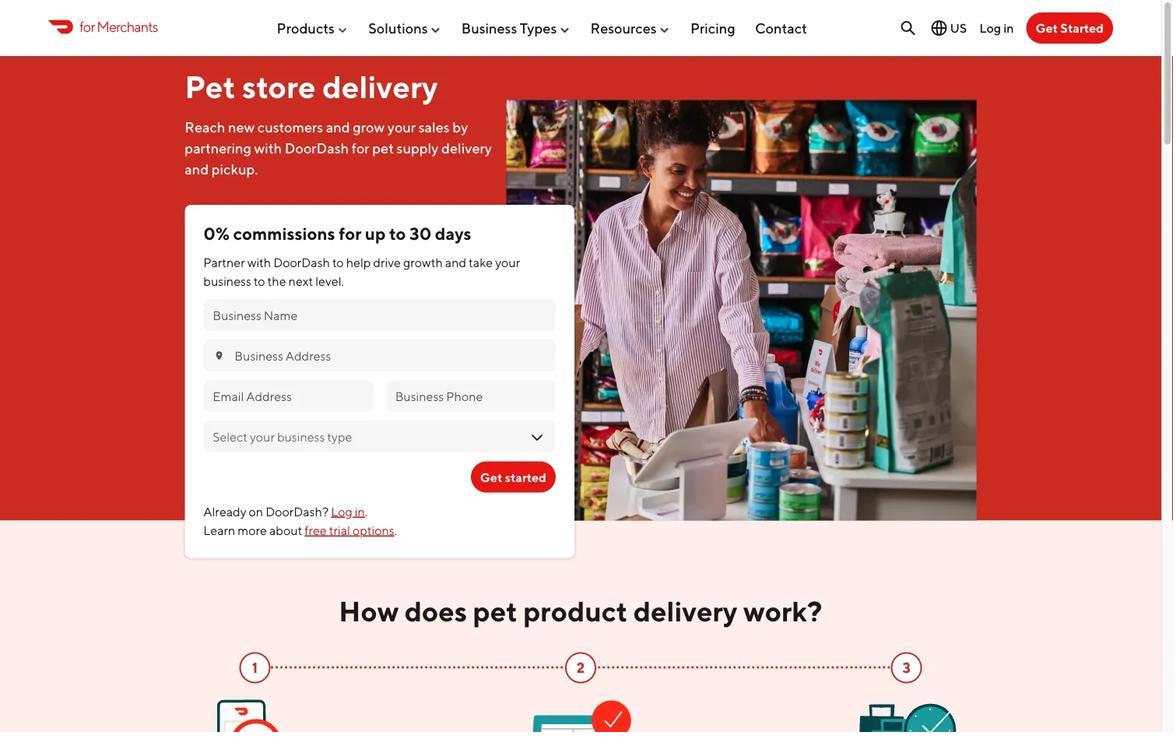 Task type: vqa. For each thing, say whether or not it's contained in the screenshot.
bottom 'Delivery'
yes



Task type: describe. For each thing, give the bounding box(es) containing it.
merchants
[[97, 18, 158, 35]]

solutions link
[[369, 13, 442, 43]]

by
[[453, 119, 468, 136]]

free trial options link
[[305, 523, 395, 537]]

with inside partner with doordash to help drive growth and take your business to the next level.
[[248, 255, 271, 269]]

pickup.
[[212, 161, 258, 178]]

already on doordash? log in . learn more about free trial options .
[[204, 504, 397, 537]]

reach
[[185, 119, 225, 136]]

started
[[505, 470, 547, 484]]

mx - pet stores - hero image
[[507, 100, 977, 521]]

types
[[520, 20, 557, 36]]

multiple bags with clock image
[[854, 696, 960, 732]]

pricing
[[691, 20, 736, 36]]

partner with doordash to help drive growth and take your business to the next level.
[[204, 255, 521, 288]]

1 vertical spatial and
[[185, 161, 209, 178]]

3
[[903, 660, 911, 676]]

2 horizontal spatial delivery
[[634, 595, 738, 628]]

up
[[365, 223, 386, 243]]

globe line image
[[930, 19, 949, 37]]

get noticed image
[[202, 696, 308, 732]]

about
[[269, 523, 302, 537]]

2 vertical spatial for
[[339, 223, 362, 243]]

0%
[[204, 223, 230, 243]]

0 vertical spatial in
[[1004, 20, 1015, 35]]

us
[[951, 21, 968, 35]]

resources
[[591, 20, 657, 36]]

1 vertical spatial log in link
[[331, 504, 365, 519]]

0 horizontal spatial .
[[365, 504, 368, 519]]

new
[[228, 119, 255, 136]]

free
[[305, 523, 327, 537]]

on
[[249, 504, 263, 519]]

contact link
[[756, 13, 808, 43]]

doordash inside reach new customers and grow your sales by partnering with doordash for pet supply delivery and pickup.
[[285, 140, 349, 157]]

partnering
[[185, 140, 252, 157]]

store
[[242, 68, 316, 105]]

in inside already on doordash? log in . learn more about free trial options .
[[355, 504, 365, 519]]

started
[[1061, 21, 1105, 35]]

pet store delivery
[[185, 68, 438, 105]]

for inside reach new customers and grow your sales by partnering with doordash for pet supply delivery and pickup.
[[352, 140, 370, 157]]

take
[[469, 255, 493, 269]]

trial
[[329, 523, 350, 537]]

30
[[410, 223, 432, 243]]

log inside already on doordash? log in . learn more about free trial options .
[[331, 504, 353, 519]]

Email Address email field
[[213, 387, 364, 405]]

and inside partner with doordash to help drive growth and take your business to the next level.
[[445, 255, 467, 269]]

business types
[[462, 20, 557, 36]]

business types link
[[462, 13, 571, 43]]

resources link
[[591, 13, 671, 43]]

Business Phone text field
[[395, 387, 547, 405]]



Task type: locate. For each thing, give the bounding box(es) containing it.
1 vertical spatial .
[[395, 523, 397, 537]]

for merchants link
[[48, 16, 158, 37]]

easy to use restaurant online ordering image
[[528, 696, 634, 732]]

for left merchants at the top left of the page
[[79, 18, 95, 35]]

0 vertical spatial and
[[326, 119, 350, 136]]

1 horizontal spatial your
[[496, 255, 521, 269]]

1 vertical spatial your
[[496, 255, 521, 269]]

next
[[289, 273, 313, 288]]

0 vertical spatial pet
[[373, 140, 394, 157]]

.
[[365, 504, 368, 519], [395, 523, 397, 537]]

to
[[390, 223, 406, 243], [333, 255, 344, 269], [254, 273, 265, 288]]

0 horizontal spatial and
[[185, 161, 209, 178]]

log up the trial
[[331, 504, 353, 519]]

0 vertical spatial get
[[1036, 21, 1059, 35]]

2 vertical spatial delivery
[[634, 595, 738, 628]]

level.
[[316, 273, 344, 288]]

0 horizontal spatial your
[[388, 119, 416, 136]]

how does pet product delivery work?
[[339, 595, 823, 628]]

get started
[[1036, 21, 1105, 35]]

doordash up the next
[[274, 255, 330, 269]]

pet
[[185, 68, 236, 105]]

your inside partner with doordash to help drive growth and take your business to the next level.
[[496, 255, 521, 269]]

with down customers
[[254, 140, 282, 157]]

. right the trial
[[395, 523, 397, 537]]

0 horizontal spatial to
[[254, 273, 265, 288]]

0 vertical spatial .
[[365, 504, 368, 519]]

for left up
[[339, 223, 362, 243]]

how
[[339, 595, 399, 628]]

0 vertical spatial log in link
[[980, 20, 1015, 35]]

log in link
[[980, 20, 1015, 35], [331, 504, 365, 519]]

to left the help
[[333, 255, 344, 269]]

1 vertical spatial to
[[333, 255, 344, 269]]

1 horizontal spatial and
[[326, 119, 350, 136]]

1 horizontal spatial pet
[[473, 595, 518, 628]]

log in link right us at the top of the page
[[980, 20, 1015, 35]]

get inside get started button
[[1036, 21, 1059, 35]]

sales
[[419, 119, 450, 136]]

1 vertical spatial log
[[331, 504, 353, 519]]

pet right does
[[473, 595, 518, 628]]

with
[[254, 140, 282, 157], [248, 255, 271, 269]]

more
[[238, 523, 267, 537]]

get left started
[[1036, 21, 1059, 35]]

business
[[204, 273, 251, 288]]

get for get started
[[480, 470, 503, 484]]

doordash down customers
[[285, 140, 349, 157]]

and
[[326, 119, 350, 136], [185, 161, 209, 178], [445, 255, 467, 269]]

2 vertical spatial and
[[445, 255, 467, 269]]

0 vertical spatial delivery
[[322, 68, 438, 105]]

2 vertical spatial to
[[254, 273, 265, 288]]

to left the at the left top
[[254, 273, 265, 288]]

solutions
[[369, 20, 428, 36]]

1 vertical spatial delivery
[[442, 140, 492, 157]]

and left take
[[445, 255, 467, 269]]

learn
[[204, 523, 235, 537]]

business
[[462, 20, 517, 36]]

pricing link
[[691, 13, 736, 43]]

growth
[[403, 255, 443, 269]]

options
[[353, 523, 395, 537]]

0 vertical spatial your
[[388, 119, 416, 136]]

drive
[[373, 255, 401, 269]]

product
[[524, 595, 628, 628]]

log in link up free trial options "link" at the left bottom of page
[[331, 504, 365, 519]]

commissions
[[233, 223, 335, 243]]

1
[[252, 660, 258, 676]]

1 horizontal spatial delivery
[[442, 140, 492, 157]]

doordash?
[[266, 504, 329, 519]]

to right up
[[390, 223, 406, 243]]

1 horizontal spatial to
[[333, 255, 344, 269]]

1 horizontal spatial get
[[1036, 21, 1059, 35]]

pet down grow
[[373, 140, 394, 157]]

0 horizontal spatial delivery
[[322, 68, 438, 105]]

and left grow
[[326, 119, 350, 136]]

2 horizontal spatial and
[[445, 255, 467, 269]]

1 vertical spatial pet
[[473, 595, 518, 628]]

with inside reach new customers and grow your sales by partnering with doordash for pet supply delivery and pickup.
[[254, 140, 282, 157]]

your up supply
[[388, 119, 416, 136]]

contact
[[756, 20, 808, 36]]

get
[[1036, 21, 1059, 35], [480, 470, 503, 484]]

0 horizontal spatial log
[[331, 504, 353, 519]]

products link
[[277, 13, 349, 43]]

1 vertical spatial with
[[248, 255, 271, 269]]

. up the options at the left of page
[[365, 504, 368, 519]]

0 vertical spatial doordash
[[285, 140, 349, 157]]

get inside get started button
[[480, 470, 503, 484]]

0 horizontal spatial log in link
[[331, 504, 365, 519]]

partner
[[204, 255, 245, 269]]

work?
[[744, 595, 823, 628]]

for down grow
[[352, 140, 370, 157]]

get started button
[[471, 461, 556, 493]]

0 vertical spatial log
[[980, 20, 1002, 35]]

help
[[346, 255, 371, 269]]

1 vertical spatial for
[[352, 140, 370, 157]]

2 horizontal spatial to
[[390, 223, 406, 243]]

doordash inside partner with doordash to help drive growth and take your business to the next level.
[[274, 255, 330, 269]]

1 horizontal spatial log in link
[[980, 20, 1015, 35]]

1 vertical spatial in
[[355, 504, 365, 519]]

delivery inside reach new customers and grow your sales by partnering with doordash for pet supply delivery and pickup.
[[442, 140, 492, 157]]

in right us at the top of the page
[[1004, 20, 1015, 35]]

for
[[79, 18, 95, 35], [352, 140, 370, 157], [339, 223, 362, 243]]

0 vertical spatial with
[[254, 140, 282, 157]]

Business Name text field
[[213, 306, 547, 324]]

with up the at the left top
[[248, 255, 271, 269]]

days
[[435, 223, 472, 243]]

pet
[[373, 140, 394, 157], [473, 595, 518, 628]]

location pin image
[[213, 349, 225, 362]]

0% commissions for up to 30 days
[[204, 223, 472, 243]]

0 horizontal spatial get
[[480, 470, 503, 484]]

reach new customers and grow your sales by partnering with doordash for pet supply delivery and pickup.
[[185, 119, 492, 178]]

the
[[268, 273, 286, 288]]

products
[[277, 20, 335, 36]]

2
[[577, 660, 585, 676]]

0 vertical spatial for
[[79, 18, 95, 35]]

get for get started
[[1036, 21, 1059, 35]]

for inside for merchants link
[[79, 18, 95, 35]]

does
[[405, 595, 468, 628]]

1 horizontal spatial in
[[1004, 20, 1015, 35]]

get started
[[480, 470, 547, 484]]

your inside reach new customers and grow your sales by partnering with doordash for pet supply delivery and pickup.
[[388, 119, 416, 136]]

1 horizontal spatial .
[[395, 523, 397, 537]]

in
[[1004, 20, 1015, 35], [355, 504, 365, 519]]

log
[[980, 20, 1002, 35], [331, 504, 353, 519]]

your right take
[[496, 255, 521, 269]]

for merchants
[[79, 18, 158, 35]]

doordash
[[285, 140, 349, 157], [274, 255, 330, 269]]

already
[[204, 504, 247, 519]]

grow
[[353, 119, 385, 136]]

get left 'started'
[[480, 470, 503, 484]]

log right us at the top of the page
[[980, 20, 1002, 35]]

and down partnering
[[185, 161, 209, 178]]

pet inside reach new customers and grow your sales by partnering with doordash for pet supply delivery and pickup.
[[373, 140, 394, 157]]

get started button
[[1027, 12, 1114, 44]]

in up free trial options "link" at the left bottom of page
[[355, 504, 365, 519]]

0 vertical spatial to
[[390, 223, 406, 243]]

Business Address text field
[[235, 347, 547, 364]]

customers
[[258, 119, 323, 136]]

1 vertical spatial get
[[480, 470, 503, 484]]

supply
[[397, 140, 439, 157]]

log in
[[980, 20, 1015, 35]]

1 horizontal spatial log
[[980, 20, 1002, 35]]

0 horizontal spatial pet
[[373, 140, 394, 157]]

0 horizontal spatial in
[[355, 504, 365, 519]]

your
[[388, 119, 416, 136], [496, 255, 521, 269]]

1 vertical spatial doordash
[[274, 255, 330, 269]]

delivery
[[322, 68, 438, 105], [442, 140, 492, 157], [634, 595, 738, 628]]



